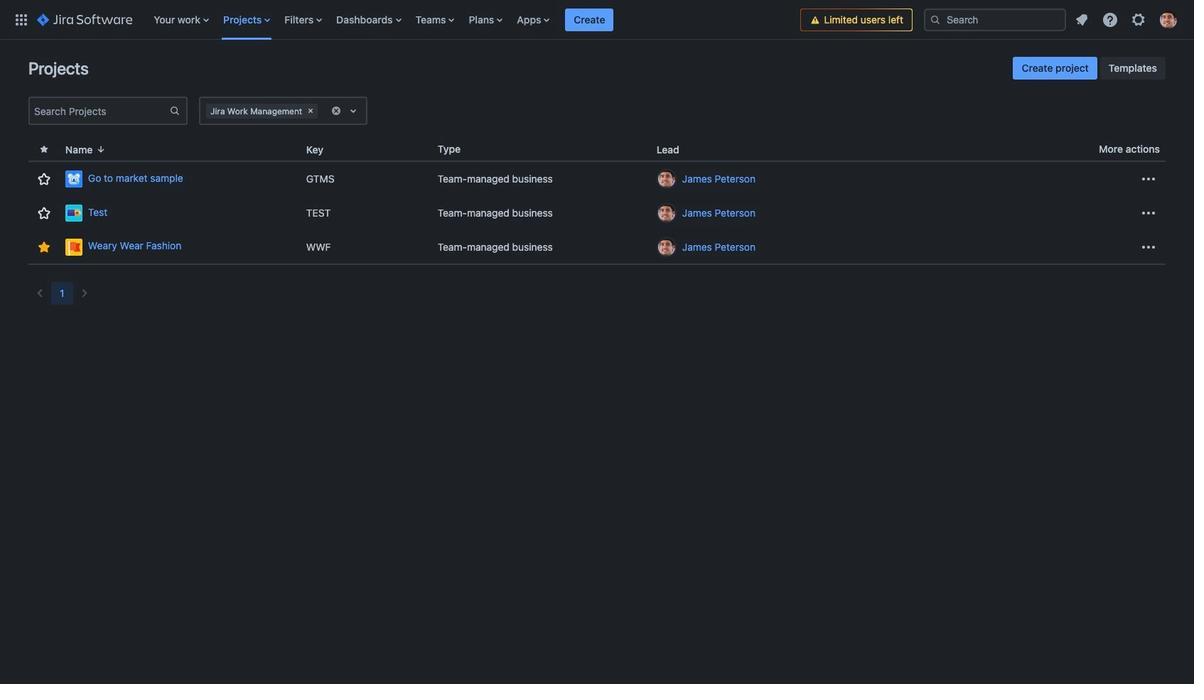 Task type: describe. For each thing, give the bounding box(es) containing it.
star test image
[[36, 205, 53, 222]]

clear image
[[331, 105, 342, 117]]

your profile and settings image
[[1160, 11, 1177, 28]]

primary element
[[9, 0, 801, 39]]

Search Projects text field
[[30, 101, 169, 121]]

search image
[[930, 14, 941, 25]]

appswitcher icon image
[[13, 11, 30, 28]]

previous image
[[31, 285, 48, 302]]

1 horizontal spatial list
[[1069, 7, 1186, 32]]

more image for star weary wear fashion icon
[[1140, 239, 1157, 256]]

star go to market sample image
[[36, 171, 53, 188]]



Task type: locate. For each thing, give the bounding box(es) containing it.
0 horizontal spatial list
[[147, 0, 801, 39]]

more image up more image on the top right
[[1140, 171, 1157, 188]]

Search field
[[924, 8, 1066, 31]]

next image
[[76, 285, 93, 302]]

None search field
[[924, 8, 1066, 31]]

1 vertical spatial more image
[[1140, 239, 1157, 256]]

notifications image
[[1074, 11, 1091, 28]]

open image
[[345, 102, 362, 119]]

jira software image
[[37, 11, 132, 28], [37, 11, 132, 28]]

list
[[147, 0, 801, 39], [1069, 7, 1186, 32]]

list item
[[566, 0, 614, 39]]

group
[[1014, 57, 1166, 80]]

2 more image from the top
[[1140, 239, 1157, 256]]

1 more image from the top
[[1140, 171, 1157, 188]]

more image down more image on the top right
[[1140, 239, 1157, 256]]

banner
[[0, 0, 1194, 40]]

settings image
[[1130, 11, 1148, 28]]

help image
[[1102, 11, 1119, 28]]

clear image
[[305, 105, 317, 117]]

more image
[[1140, 171, 1157, 188], [1140, 239, 1157, 256]]

more image for "star go to market sample" image
[[1140, 171, 1157, 188]]

0 vertical spatial more image
[[1140, 171, 1157, 188]]

more image
[[1140, 205, 1157, 222]]

star weary wear fashion image
[[36, 239, 53, 256]]



Task type: vqa. For each thing, say whether or not it's contained in the screenshot.
tree on the left of the page inside the "SPACE" element
no



